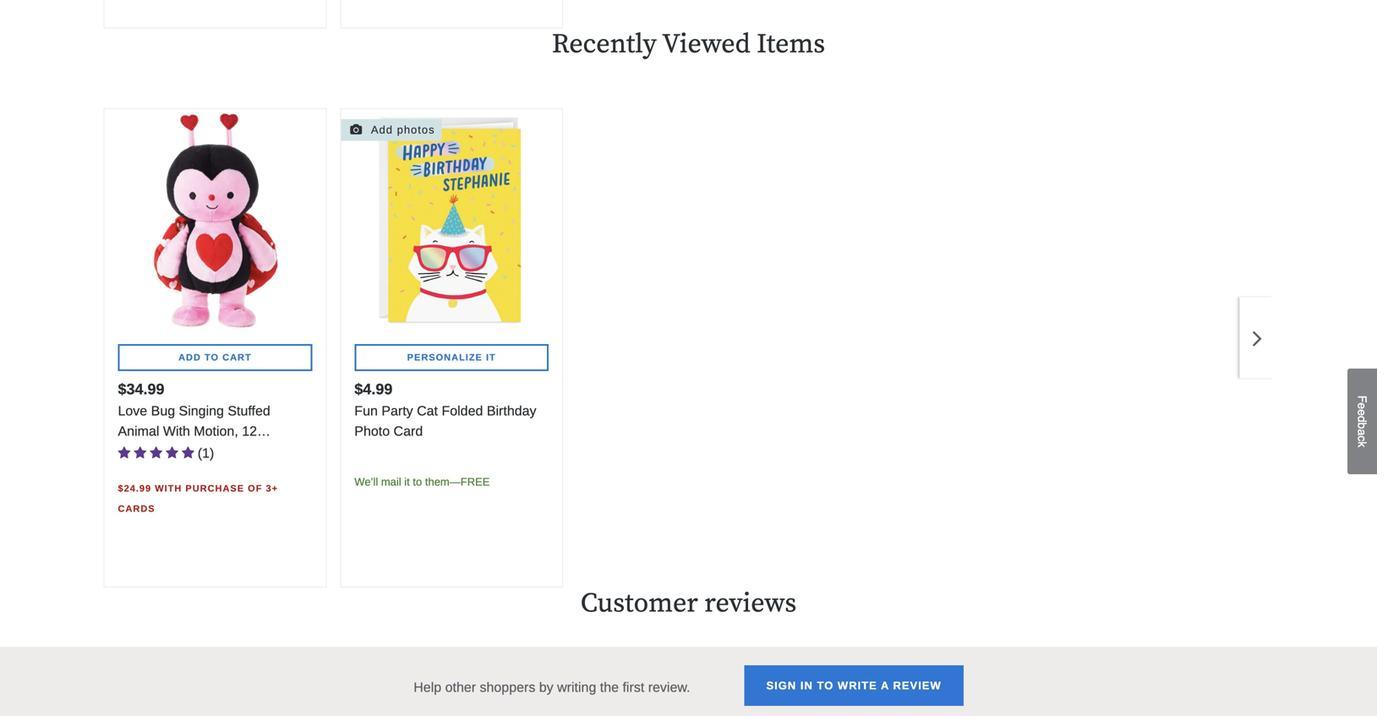 Task type: describe. For each thing, give the bounding box(es) containing it.
next arrow element
[[1240, 297, 1274, 378]]

love bug singing stuffed animal with motion, 12… link
[[118, 401, 312, 441]]

love
[[118, 403, 147, 418]]

f e e d b a c k button
[[1348, 369, 1377, 474]]

recently viewed items
[[552, 28, 825, 61]]

a inside 'customer reviews' region
[[881, 679, 889, 692]]

add
[[178, 352, 201, 362]]

viewed
[[662, 28, 751, 61]]

customer reviews
[[581, 587, 797, 620]]

personalize it
[[407, 352, 496, 362]]

$34.99 article
[[104, 108, 327, 587]]

personalize it link
[[354, 344, 549, 371]]

with
[[163, 423, 190, 439]]

2 article from the left
[[340, 0, 563, 28]]

3+
[[266, 483, 278, 494]]

sign in to write a review link
[[744, 665, 964, 706]]

1 article from the left
[[104, 0, 327, 28]]

with
[[155, 483, 182, 494]]

add to cart button
[[118, 344, 312, 371]]

f e e d b a c k
[[1356, 396, 1369, 448]]

d
[[1356, 416, 1369, 423]]

them—free
[[425, 475, 490, 488]]

to inside "$4.99" article
[[413, 475, 422, 488]]

cat
[[417, 403, 438, 418]]

to inside region
[[817, 679, 834, 692]]

$24.99
[[118, 483, 151, 494]]

birthday
[[487, 403, 536, 418]]

stuffed
[[228, 403, 270, 418]]

k
[[1356, 442, 1369, 448]]

cart
[[222, 352, 252, 362]]

recently
[[552, 28, 657, 61]]

review
[[893, 679, 942, 692]]

customer
[[581, 587, 698, 620]]

sign
[[766, 679, 797, 692]]

to
[[205, 352, 219, 362]]

f
[[1356, 396, 1369, 403]]

fun
[[354, 403, 378, 418]]

2 e from the top
[[1356, 409, 1369, 416]]

in
[[801, 679, 813, 692]]

mail
[[381, 475, 401, 488]]

customer reviews region
[[0, 587, 1377, 716]]

add to cart
[[178, 352, 252, 362]]

$24.99 with purchase of 3+ cards
[[118, 483, 278, 514]]



Task type: vqa. For each thing, say whether or not it's contained in the screenshot.
Valentine's in the cupid approved region
no



Task type: locate. For each thing, give the bounding box(es) containing it.
it
[[404, 475, 410, 488]]

party
[[382, 403, 413, 418]]

1 horizontal spatial article
[[340, 0, 563, 28]]

$34.99 love bug singing stuffed animal with motion, 12…
[[118, 380, 271, 439]]

writing
[[557, 680, 596, 695]]

1 vertical spatial to
[[817, 679, 834, 692]]

e up the b
[[1356, 409, 1369, 416]]

1 horizontal spatial a
[[1356, 429, 1369, 436]]

it
[[486, 352, 496, 362]]

to
[[413, 475, 422, 488], [817, 679, 834, 692]]

help other shoppers by writing the first review.
[[414, 680, 690, 695]]

items
[[757, 28, 825, 61]]

a right write
[[881, 679, 889, 692]]

a up k
[[1356, 429, 1369, 436]]

a inside button
[[1356, 429, 1369, 436]]

0 horizontal spatial article
[[104, 0, 327, 28]]

1 e from the top
[[1356, 403, 1369, 409]]

animal
[[118, 423, 159, 439]]

fun party cat folded birthday photo card link
[[354, 401, 549, 441]]

0 vertical spatial a
[[1356, 429, 1369, 436]]

0 horizontal spatial to
[[413, 475, 422, 488]]

the
[[600, 680, 619, 695]]

love bug singing stuffed animal with motion, 12", image
[[104, 109, 326, 330], [104, 109, 326, 330]]

motion,
[[194, 423, 238, 439]]

write
[[838, 679, 877, 692]]

0 horizontal spatial a
[[881, 679, 889, 692]]

to right "it"
[[413, 475, 422, 488]]

of
[[248, 483, 262, 494]]

c
[[1356, 436, 1369, 442]]

singing
[[179, 403, 224, 418]]

b
[[1356, 423, 1369, 429]]

to right in
[[817, 679, 834, 692]]

$4.99
[[354, 380, 393, 398]]

e up d
[[1356, 403, 1369, 409]]

0 vertical spatial to
[[413, 475, 422, 488]]

$4.99 fun party cat folded birthday photo card
[[354, 380, 536, 439]]

1 vertical spatial a
[[881, 679, 889, 692]]

help
[[414, 680, 441, 695]]

we'll
[[354, 475, 378, 488]]

12…
[[242, 423, 271, 439]]

fun party cat folded birthday photo card, image
[[341, 109, 562, 330], [341, 109, 562, 330]]

bug
[[151, 403, 175, 418]]

card
[[394, 423, 423, 439]]

a
[[1356, 429, 1369, 436], [881, 679, 889, 692]]

photo
[[354, 423, 390, 439]]

we'll mail it to them—free
[[354, 475, 490, 488]]

review.
[[648, 680, 690, 695]]

by
[[539, 680, 553, 695]]

article
[[104, 0, 327, 28], [340, 0, 563, 28]]

personalize
[[407, 352, 483, 362]]

purchase
[[185, 483, 244, 494]]

reviews
[[704, 587, 797, 620]]

cards
[[118, 503, 155, 514]]

$4.99 article
[[340, 108, 563, 587]]

$34.99
[[118, 380, 164, 398]]

first
[[623, 680, 644, 695]]

e
[[1356, 403, 1369, 409], [1356, 409, 1369, 416]]

1 horizontal spatial to
[[817, 679, 834, 692]]

folded
[[442, 403, 483, 418]]

(1)
[[198, 445, 214, 461]]

sign in to write a review
[[766, 679, 942, 692]]

shoppers
[[480, 680, 535, 695]]

other
[[445, 680, 476, 695]]



